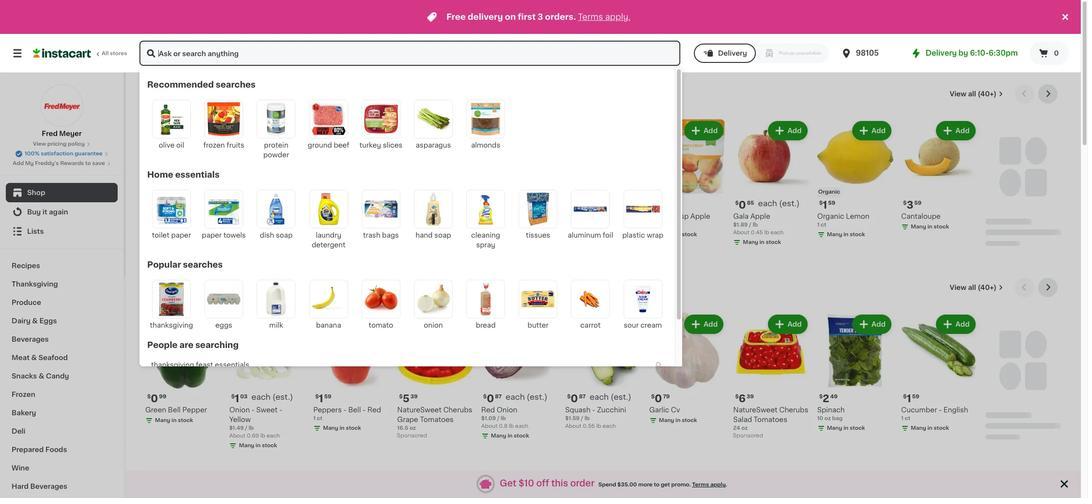 Task type: locate. For each thing, give the bounding box(es) containing it.
0 vertical spatial all
[[968, 91, 976, 97]]

fresh down 'popular'
[[145, 282, 175, 293]]

0 horizontal spatial onion
[[229, 407, 250, 414]]

1 horizontal spatial 29
[[663, 201, 670, 206]]

vegetables
[[178, 282, 238, 293]]

view inside view pricing policy 'link'
[[33, 141, 46, 147]]

2 87 from the left
[[579, 395, 586, 400]]

None search field
[[139, 40, 681, 67]]

1 horizontal spatial 49
[[831, 395, 838, 400]]

1 vertical spatial fresh
[[145, 282, 175, 293]]

$
[[231, 201, 235, 206], [315, 201, 319, 206], [399, 201, 403, 206], [483, 201, 487, 206], [567, 201, 571, 206], [651, 201, 655, 206], [735, 201, 739, 206], [819, 201, 823, 206], [903, 201, 907, 206], [147, 395, 151, 400], [231, 395, 235, 400], [315, 395, 319, 400], [399, 395, 403, 400], [483, 395, 487, 400], [567, 395, 571, 400], [651, 395, 655, 400], [735, 395, 739, 400], [819, 395, 823, 400], [903, 395, 907, 400]]

1 apple from the left
[[439, 213, 458, 220]]

ground beef link
[[304, 96, 353, 152]]

zucchini
[[597, 407, 626, 414]]

1 /pkg from the left
[[506, 200, 523, 208]]

1 horizontal spatial honeycrisp
[[649, 213, 689, 220]]

4 search list box from the top
[[147, 276, 667, 332]]

2 naturesweet from the left
[[733, 407, 778, 414]]

0 horizontal spatial seedless
[[481, 223, 513, 230]]

main content
[[126, 73, 1081, 498]]

delivery inside button
[[718, 50, 747, 57]]

& left candy
[[39, 373, 44, 380]]

3 up cantaloupe
[[907, 200, 914, 210]]

organic up organic lemon 1 ct
[[818, 190, 840, 195]]

0 horizontal spatial grapes
[[481, 213, 506, 220]]

garlic
[[649, 407, 669, 414]]

0 horizontal spatial delivery
[[718, 50, 747, 57]]

each up sweet
[[251, 394, 271, 401]]

each (est.) inside $0.85 each (estimated) element
[[758, 200, 800, 208]]

0 vertical spatial 49
[[410, 201, 418, 206]]

0 horizontal spatial oz
[[410, 426, 416, 431]]

each inside $0.85 each (estimated) element
[[758, 200, 777, 208]]

0 vertical spatial essentials
[[175, 171, 220, 179]]

organic
[[146, 190, 168, 195], [818, 190, 840, 195], [145, 213, 172, 220], [818, 213, 845, 220]]

sponsored badge image for 6
[[733, 434, 763, 439]]

onion
[[229, 407, 250, 414], [497, 407, 517, 414]]

2 (40+) from the top
[[978, 284, 997, 291]]

2 29 from the left
[[663, 201, 670, 206]]

59 up peppers
[[324, 395, 332, 400]]

/pkg (est.) up red seedless grapes $2.99 / lb about 2.14 lb / package on the top of page
[[590, 200, 630, 208]]

0 horizontal spatial 3
[[538, 13, 543, 21]]

$6.85 per package (estimated) element
[[481, 199, 558, 212]]

2 horizontal spatial $ 1 59
[[903, 394, 920, 404]]

thanksgiving link
[[147, 276, 196, 332]]

search list box containing toilet paper
[[147, 186, 667, 252]]

1 $0.87 each (estimated) element from the left
[[481, 393, 558, 406]]

spray
[[476, 242, 495, 249]]

2 onion from the left
[[497, 407, 517, 414]]

thanksgiving inside people are searching group
[[151, 362, 194, 369]]

soap inside 'link'
[[276, 232, 293, 239]]

sponsored badge image for 5
[[397, 434, 427, 439]]

banana link
[[304, 276, 353, 332]]

1 sponsored badge image from the left
[[397, 434, 427, 439]]

to inside get $10 off this order spend $35.00 more to get promo. terms apply .
[[654, 483, 660, 488]]

item carousel region
[[145, 84, 1062, 270], [145, 278, 1062, 464]]

2 inside honeycrisp apple 2 lb bag
[[649, 223, 653, 228]]

0 vertical spatial 3
[[538, 13, 543, 21]]

1 vertical spatial searches
[[183, 261, 223, 269]]

/pkg inside the $6.85 per package (estimated) element
[[506, 200, 523, 208]]

39 right 5
[[411, 395, 418, 400]]

sponsored badge image down 16.5
[[397, 434, 427, 439]]

99
[[159, 395, 166, 400]]

naturesweet inside naturesweet cherubs grape tomatoes 16.5 oz
[[397, 407, 442, 414]]

red for 6
[[565, 213, 579, 220]]

product group
[[145, 119, 222, 249], [229, 119, 306, 241], [313, 119, 390, 241], [397, 119, 474, 233], [649, 119, 726, 241], [733, 119, 810, 249], [818, 119, 894, 241], [902, 119, 978, 233], [145, 313, 222, 427], [229, 313, 306, 452], [313, 313, 390, 435], [397, 313, 474, 442], [481, 313, 558, 442], [565, 313, 642, 431], [649, 313, 726, 427], [733, 313, 810, 442], [818, 313, 894, 435], [902, 313, 978, 435], [986, 313, 1062, 427]]

$ inside '$2.49 per pound' element
[[399, 201, 403, 206]]

29 inside $ 6 29
[[663, 201, 670, 206]]

(est.) inside the $6.85 per package (estimated) element
[[525, 200, 546, 208]]

/ right $1.89
[[749, 223, 752, 228]]

2 fresh from the top
[[145, 282, 175, 293]]

$ 2 49
[[819, 394, 838, 404]]

avocado for 2
[[229, 213, 259, 220]]

2 sponsored badge image from the left
[[733, 434, 763, 439]]

candy
[[46, 373, 69, 380]]

6 for $ 6 29
[[655, 200, 662, 210]]

1 bell from the left
[[168, 407, 181, 414]]

1 horizontal spatial cherubs
[[780, 407, 809, 414]]

many up "hand"
[[407, 225, 422, 230]]

instacart logo image
[[33, 47, 91, 59]]

$ 6 40
[[567, 200, 587, 210]]

2 vertical spatial &
[[39, 373, 44, 380]]

2 avocado from the left
[[313, 213, 343, 220]]

lb up "0.55"
[[585, 416, 590, 422]]

.
[[726, 483, 728, 488]]

(est.) inside $0.85 each (estimated) element
[[779, 200, 800, 208]]

& right meat
[[31, 355, 37, 361]]

2 for avocado - large
[[235, 200, 241, 210]]

(est.) inside $6.40 per package (estimated) element
[[610, 200, 630, 208]]

oz inside naturesweet cherubs salad tomatoes 24 oz
[[742, 426, 748, 431]]

1 horizontal spatial soap
[[435, 232, 451, 239]]

- inside "squash - zucchini $1.59 / lb about 0.55 lb each"
[[592, 407, 596, 414]]

pricing
[[47, 141, 67, 147]]

6 for $ 6
[[487, 200, 494, 210]]

$1.03 each (estimated) element
[[229, 393, 306, 406]]

1 horizontal spatial bell
[[348, 407, 361, 414]]

1 39 from the left
[[411, 395, 418, 400]]

1 fresh from the top
[[145, 89, 175, 99]]

1 horizontal spatial 87
[[579, 395, 586, 400]]

1 avocado from the left
[[229, 213, 259, 220]]

searching
[[195, 342, 239, 349]]

about inside organic bananas $0.79 / lb about 0.37 lb each
[[145, 230, 162, 236]]

87
[[495, 395, 502, 400], [579, 395, 586, 400]]

ct inside organic lemon 1 ct
[[821, 223, 827, 228]]

2 horizontal spatial red
[[565, 213, 579, 220]]

cucumber
[[902, 407, 937, 414]]

buy it again
[[27, 209, 68, 216]]

1 horizontal spatial apple
[[691, 213, 711, 220]]

1 vertical spatial essentials
[[215, 362, 249, 369]]

$2.49 per pound element
[[397, 199, 474, 212]]

search list box containing olive oil
[[147, 96, 667, 162]]

tomatoes inside naturesweet cherubs salad tomatoes 24 oz
[[754, 417, 788, 424]]

/pkg up white on the left of the page
[[506, 200, 523, 208]]

0 horizontal spatial apple
[[439, 213, 458, 220]]

0 vertical spatial thanksgiving
[[150, 322, 193, 329]]

0 vertical spatial fresh
[[145, 89, 175, 99]]

0 vertical spatial view all (40+)
[[950, 91, 997, 97]]

about down $1.49
[[229, 434, 246, 439]]

1 horizontal spatial $ 0 87
[[567, 394, 586, 404]]

save
[[92, 161, 105, 166]]

0 horizontal spatial $ 1 59
[[315, 394, 332, 404]]

1 naturesweet from the left
[[397, 407, 442, 414]]

- for cucumber - english
[[939, 407, 942, 414]]

1 $ 0 87 from the left
[[483, 394, 502, 404]]

it
[[43, 209, 47, 216]]

red inside the red onion $1.09 / lb about 0.8 lb each
[[481, 407, 495, 414]]

all for 1
[[968, 284, 976, 291]]

thanksgiving down people
[[151, 362, 194, 369]]

1 horizontal spatial tomatoes
[[754, 417, 788, 424]]

& for meat
[[31, 355, 37, 361]]

1 horizontal spatial red
[[481, 407, 495, 414]]

trash
[[363, 232, 380, 239]]

0 horizontal spatial naturesweet
[[397, 407, 442, 414]]

organic inside organic lemon 1 ct
[[818, 213, 845, 220]]

sponsored badge image down 24 in the bottom of the page
[[733, 434, 763, 439]]

cantaloupe
[[902, 213, 941, 220]]

popular searches
[[147, 261, 223, 269]]

aluminum foil link
[[566, 186, 615, 242]]

$0.87 each (estimated) element
[[481, 393, 558, 406], [565, 393, 642, 406]]

oz for 6
[[742, 426, 748, 431]]

avocado inside avocado - small 1 ct
[[313, 213, 343, 220]]

get $10 off this order status
[[496, 479, 731, 489]]

1 vertical spatial $2.99
[[481, 232, 497, 238]]

terms left apply at right bottom
[[692, 483, 709, 488]]

1 horizontal spatial package
[[605, 230, 627, 236]]

0 vertical spatial to
[[85, 161, 91, 166]]

search list box for popular searches
[[147, 276, 667, 332]]

produce
[[12, 299, 41, 306]]

0 horizontal spatial /pkg (est.)
[[506, 200, 546, 208]]

6 left 40 at the right top
[[571, 200, 578, 210]]

lb right 0.45
[[765, 230, 770, 236]]

1 horizontal spatial $0.87 each (estimated) element
[[565, 393, 642, 406]]

0 horizontal spatial $2.99
[[481, 232, 497, 238]]

bell
[[168, 407, 181, 414], [348, 407, 361, 414]]

0 horizontal spatial soap
[[276, 232, 293, 239]]

/ inside organic bananas $0.79 / lb about 0.37 lb each
[[162, 223, 164, 228]]

$ 1 59
[[819, 200, 836, 210], [315, 394, 332, 404], [903, 394, 920, 404]]

about inside "squash - zucchini $1.59 / lb about 0.55 lb each"
[[565, 424, 582, 429]]

fruit
[[178, 89, 203, 99]]

$ 1 59 for cucumber - english
[[903, 394, 920, 404]]

39 inside $ 5 39
[[411, 395, 418, 400]]

many down iceberg
[[995, 418, 1011, 424]]

39 for 6
[[747, 395, 754, 400]]

(est.) up red seedless grapes $2.99 / lb about 2.14 lb / package on the top of page
[[610, 200, 630, 208]]

09
[[324, 201, 332, 206]]

grapes up plastic
[[614, 213, 639, 220]]

fresh for fresh vegetables
[[145, 282, 175, 293]]

0 horizontal spatial bell
[[168, 407, 181, 414]]

24
[[733, 426, 740, 431]]

1 horizontal spatial sponsored badge image
[[733, 434, 763, 439]]

1 view all (40+) from the top
[[950, 91, 997, 97]]

$ 1 09
[[315, 200, 332, 210]]

3 search list box from the top
[[147, 186, 667, 252]]

many in stock down aluminum foil
[[575, 240, 613, 245]]

searches for recommended searches
[[216, 81, 256, 89]]

2 left 69
[[235, 200, 241, 210]]

0 horizontal spatial package
[[522, 240, 545, 245]]

bananas
[[174, 213, 203, 220]]

product group containing 5
[[397, 313, 474, 442]]

thanksgiving
[[150, 322, 193, 329], [151, 362, 194, 369]]

essentials inside group
[[175, 171, 220, 179]]

$ inside $ 1 09
[[315, 201, 319, 206]]

0 inside button
[[1054, 50, 1059, 57]]

1 horizontal spatial oz
[[742, 426, 748, 431]]

paper down the bananas
[[171, 232, 191, 239]]

many down '0.69'
[[239, 443, 254, 449]]

produce link
[[6, 294, 118, 312]]

$ inside $ 6 29
[[651, 201, 655, 206]]

about left 2.14
[[565, 230, 582, 236]]

search list box containing thanksgiving
[[147, 276, 667, 332]]

/ inside "squash - zucchini $1.59 / lb about 0.55 lb each"
[[581, 416, 583, 422]]

each up zucchini
[[590, 394, 609, 401]]

naturesweet for 5
[[397, 407, 442, 414]]

$ up honeycrisp apple 2 lb bag
[[651, 201, 655, 206]]

bags
[[382, 232, 399, 239]]

1 vertical spatial view
[[33, 141, 46, 147]]

1 horizontal spatial delivery
[[926, 49, 957, 57]]

stores
[[110, 51, 127, 56]]

turkey slices link
[[357, 96, 405, 152]]

$ left 85
[[735, 201, 739, 206]]

recipes
[[12, 263, 40, 269]]

each (est.) for onion
[[506, 394, 548, 401]]

each inside onion - sweet - yellow $1.49 / lb about 0.69 lb each
[[267, 434, 280, 439]]

tomatoes inside naturesweet cherubs grape tomatoes 16.5 oz
[[420, 417, 454, 424]]

(est.) inside the $0.29 each (estimated) "element"
[[191, 200, 212, 208]]

1 horizontal spatial 2
[[649, 223, 653, 228]]

gala
[[733, 213, 749, 220]]

seedless inside red seedless grapes $2.99 / lb about 2.14 lb / package
[[581, 213, 612, 220]]

essentials
[[175, 171, 220, 179], [215, 362, 249, 369]]

essentials inside people are searching group
[[215, 362, 249, 369]]

- inside cucumber - english 1 ct
[[939, 407, 942, 414]]

seedless down $6.40 per package (estimated) element on the right of the page
[[581, 213, 612, 220]]

$2.99 up aluminum
[[565, 223, 581, 228]]

/pkg (est.) inside the $6.85 per package (estimated) element
[[506, 200, 546, 208]]

1 (40+) from the top
[[978, 91, 997, 97]]

toilet paper
[[152, 232, 191, 239]]

1 onion from the left
[[229, 407, 250, 414]]

0 horizontal spatial tomatoes
[[420, 417, 454, 424]]

fresh for fresh fruit
[[145, 89, 175, 99]]

1 inside avocado - small 1 ct
[[313, 223, 316, 228]]

naturesweet down $ 6 39
[[733, 407, 778, 414]]

1 vertical spatial seedless
[[481, 223, 513, 230]]

$ 6 29
[[651, 200, 670, 210]]

- for grapes - white seedless
[[508, 213, 511, 220]]

paper left towels
[[202, 232, 222, 239]]

$ left 03
[[231, 395, 235, 400]]

0 vertical spatial package
[[605, 230, 627, 236]]

- for avocado - large
[[261, 213, 264, 220]]

1 inside 'peppers - bell - red 1 ct'
[[313, 416, 316, 422]]

on
[[505, 13, 516, 21]]

ground beef
[[308, 142, 350, 149]]

each inside organic bananas $0.79 / lb about 0.37 lb each
[[182, 230, 195, 236]]

1 vertical spatial 2
[[649, 223, 653, 228]]

in down 0.8 in the left of the page
[[508, 434, 513, 439]]

aluminum foil
[[568, 232, 613, 239]]

terms inside get $10 off this order spend $35.00 more to get promo. terms apply .
[[692, 483, 709, 488]]

(est.) for grapes - white seedless
[[525, 200, 546, 208]]

1 vertical spatial 49
[[831, 395, 838, 400]]

bakery link
[[6, 404, 118, 422]]

grapes down $ 6
[[481, 213, 506, 220]]

0 horizontal spatial avocado
[[229, 213, 259, 220]]

to down guarantee
[[85, 161, 91, 166]]

oz right 10
[[825, 416, 831, 422]]

39 for 5
[[411, 395, 418, 400]]

$ 0 87 up 'squash'
[[567, 394, 586, 404]]

1 cherubs from the left
[[443, 407, 473, 414]]

lb up 2.14
[[586, 223, 591, 228]]

many in stock down cantaloupe
[[911, 225, 949, 230]]

thanksgiving feast essentials
[[151, 362, 249, 369]]

lb
[[165, 223, 170, 228], [586, 223, 591, 228], [654, 223, 659, 228], [753, 223, 758, 228], [176, 230, 181, 236], [595, 230, 600, 236], [765, 230, 770, 236], [502, 232, 507, 238], [512, 240, 517, 245], [501, 416, 506, 422], [585, 416, 590, 422], [509, 424, 514, 429], [597, 424, 601, 429], [249, 426, 254, 431], [260, 434, 265, 439]]

$ 0 87 up '$1.09'
[[483, 394, 502, 404]]

1 vertical spatial 3
[[907, 200, 914, 210]]

1 soap from the left
[[276, 232, 293, 239]]

2 $0.87 each (estimated) element from the left
[[565, 393, 642, 406]]

package inside red seedless grapes $2.99 / lb about 2.14 lb / package
[[605, 230, 627, 236]]

2 /pkg (est.) from the left
[[590, 200, 630, 208]]

1 paper from the left
[[171, 232, 191, 239]]

59 inside $ 3 59
[[915, 201, 922, 206]]

$ 1 59 up peppers
[[315, 394, 332, 404]]

1 item carousel region from the top
[[145, 84, 1062, 270]]

red inside 'peppers - bell - red 1 ct'
[[367, 407, 381, 414]]

2.29
[[499, 240, 511, 245]]

$ 1 59 up cucumber
[[903, 394, 920, 404]]

2 up wrap
[[649, 223, 653, 228]]

cherubs left the red onion $1.09 / lb about 0.8 lb each
[[443, 407, 473, 414]]

1 horizontal spatial to
[[654, 483, 660, 488]]

(est.) inside $1.03 each (estimated) element
[[273, 394, 293, 401]]

$ left 40 at the right top
[[567, 201, 571, 206]]

bag down spinach
[[833, 416, 843, 422]]

view all (40+) for 1
[[950, 284, 997, 291]]

each
[[170, 200, 189, 208], [758, 200, 777, 208], [182, 230, 195, 236], [771, 230, 784, 236], [251, 394, 271, 401], [506, 394, 525, 401], [590, 394, 609, 401], [515, 424, 529, 429], [603, 424, 616, 429], [267, 434, 280, 439]]

$ 1 59 up organic lemon 1 ct
[[819, 200, 836, 210]]

2 39 from the left
[[747, 395, 754, 400]]

1 tomatoes from the left
[[420, 417, 454, 424]]

1 honeycrisp from the left
[[397, 213, 437, 220]]

0 vertical spatial $2.99
[[565, 223, 581, 228]]

each (est.) for -
[[251, 394, 293, 401]]

promo.
[[672, 483, 691, 488]]

$ up spinach
[[819, 395, 823, 400]]

(est.) for squash - zucchini
[[611, 394, 632, 401]]

1 vertical spatial view all (40+)
[[950, 284, 997, 291]]

1 all from the top
[[968, 91, 976, 97]]

0 horizontal spatial bag
[[661, 223, 671, 228]]

/ right 2.29 on the left top of page
[[518, 240, 521, 245]]

more
[[639, 483, 653, 488]]

0 horizontal spatial 29
[[159, 201, 166, 206]]

$0.85 each (estimated) element
[[733, 199, 810, 212]]

asparagus link
[[409, 96, 458, 152]]

/pkg (est.) inside $6.40 per package (estimated) element
[[590, 200, 630, 208]]

2 search list box from the top
[[147, 96, 667, 162]]

1 vertical spatial bag
[[833, 416, 843, 422]]

2 view all (40+) from the top
[[950, 284, 997, 291]]

red inside red seedless grapes $2.99 / lb about 2.14 lb / package
[[565, 213, 579, 220]]

beverages down "wine" link at the bottom left of page
[[30, 483, 67, 490]]

many in stock down spinach 10 oz bag
[[827, 426, 865, 431]]

40
[[579, 201, 587, 206]]

0 horizontal spatial honeycrisp
[[397, 213, 437, 220]]

ct inside 'peppers - bell - red 1 ct'
[[317, 416, 323, 422]]

1 vertical spatial (40+)
[[978, 284, 997, 291]]

0 horizontal spatial /pkg
[[506, 200, 523, 208]]

about down $1.89
[[733, 230, 750, 236]]

$0.87 each (estimated) element up the red onion $1.09 / lb about 0.8 lb each
[[481, 393, 558, 406]]

2 cherubs from the left
[[780, 407, 809, 414]]

about down cleaning
[[481, 240, 498, 245]]

soap for dish soap
[[276, 232, 293, 239]]

deli link
[[6, 422, 118, 441]]

$ left the 09
[[315, 201, 319, 206]]

$ inside $ 5 39
[[399, 395, 403, 400]]

(est.) up gala apple $1.89 / lb about 0.45 lb each
[[779, 200, 800, 208]]

frozen
[[12, 391, 35, 398]]

1 vertical spatial terms
[[692, 483, 709, 488]]

orders.
[[545, 13, 576, 21]]

each (est.) up the red onion $1.09 / lb about 0.8 lb each
[[506, 394, 548, 401]]

2 apple from the left
[[691, 213, 711, 220]]

0 vertical spatial &
[[32, 318, 38, 325]]

2 tomatoes from the left
[[754, 417, 788, 424]]

/ inside onion - sweet - yellow $1.49 / lb about 0.69 lb each
[[245, 426, 247, 431]]

1 horizontal spatial $2.99
[[565, 223, 581, 228]]

0 horizontal spatial 87
[[495, 395, 502, 400]]

eggs
[[39, 318, 57, 325]]

avocado inside avocado - large 1 ct
[[229, 213, 259, 220]]

(est.) for red onion
[[527, 394, 548, 401]]

sponsored badge image
[[397, 434, 427, 439], [733, 434, 763, 439]]

each (est.) inside the $0.29 each (estimated) "element"
[[170, 200, 212, 208]]

each (est.) inside $1.03 each (estimated) element
[[251, 394, 293, 401]]

1 horizontal spatial avocado
[[313, 213, 343, 220]]

many in stock down honeycrisp apple 2 lb bag
[[659, 232, 697, 238]]

search list box for recommended searches
[[147, 96, 667, 162]]

view all (40+) for 3
[[950, 91, 997, 97]]

tomatoes for 5
[[420, 417, 454, 424]]

dairy & eggs link
[[6, 312, 118, 330]]

honeycrisp apple 2 lb bag
[[649, 213, 711, 228]]

search list box
[[147, 79, 667, 413], [147, 96, 667, 162], [147, 186, 667, 252], [147, 276, 667, 332]]

1 vertical spatial item carousel region
[[145, 278, 1062, 464]]

/ up 0.8 in the left of the page
[[497, 416, 500, 422]]

in up "hand"
[[424, 225, 429, 230]]

0 horizontal spatial sponsored badge image
[[397, 434, 427, 439]]

$ inside $ 6 40
[[567, 201, 571, 206]]

1 horizontal spatial paper
[[202, 232, 222, 239]]

/pkg inside $6.40 per package (estimated) element
[[590, 200, 608, 208]]

3 right first at the left top of the page
[[538, 13, 543, 21]]

/pkg for red seedless grapes
[[590, 200, 608, 208]]

many in stock down '0.69'
[[239, 443, 277, 449]]

$0.87 each (estimated) element for squash - zucchini
[[565, 393, 642, 406]]

/ inside gala apple $1.89 / lb about 0.45 lb each
[[749, 223, 752, 228]]

(est.) up the red onion $1.09 / lb about 0.8 lb each
[[527, 394, 548, 401]]

paper towels
[[202, 232, 246, 239]]

$ 0 85
[[735, 200, 754, 210]]

item carousel region containing fresh fruit
[[145, 84, 1062, 270]]

beverages down dairy & eggs
[[12, 336, 49, 343]]

2 $ 0 87 from the left
[[567, 394, 586, 404]]

squash - zucchini $1.59 / lb about 0.55 lb each
[[565, 407, 626, 429]]

$2.99 inside the grapes - white seedless $2.99 / lb about 2.29 lb / package
[[481, 232, 497, 238]]

to left get
[[654, 483, 660, 488]]

lb up wrap
[[654, 223, 659, 228]]

laundry detergent
[[312, 232, 346, 249]]

about inside the grapes - white seedless $2.99 / lb about 2.29 lb / package
[[481, 240, 498, 245]]

1 vertical spatial view all (40+) button
[[946, 278, 1008, 297]]

many in stock
[[407, 225, 445, 230], [911, 225, 949, 230], [239, 232, 277, 238], [323, 232, 361, 238], [659, 232, 697, 238], [827, 232, 865, 238], [155, 240, 193, 245], [575, 240, 613, 245], [743, 240, 781, 245], [155, 418, 193, 424], [659, 418, 697, 424], [995, 418, 1033, 424], [323, 426, 361, 431], [827, 426, 865, 431], [911, 426, 949, 431], [491, 434, 529, 439], [239, 443, 277, 449]]

2 item carousel region from the top
[[145, 278, 1062, 464]]

0 vertical spatial bag
[[661, 223, 671, 228]]

2 honeycrisp from the left
[[649, 213, 689, 220]]

apple inside gala apple $1.89 / lb about 0.45 lb each
[[751, 213, 771, 220]]

many in stock up "hand"
[[407, 225, 445, 230]]

organic lemon 1 ct
[[818, 213, 870, 228]]

$6.40 per package (estimated) element
[[565, 199, 642, 212]]

2 vertical spatial view
[[950, 284, 967, 291]]

1 29 from the left
[[159, 201, 166, 206]]

2 bell from the left
[[348, 407, 361, 414]]

2 vertical spatial 2
[[823, 394, 830, 404]]

lists link
[[6, 222, 118, 241]]

many
[[407, 225, 422, 230], [911, 225, 927, 230], [239, 232, 254, 238], [323, 232, 338, 238], [659, 232, 674, 238], [827, 232, 843, 238], [155, 240, 170, 245], [575, 240, 590, 245], [743, 240, 759, 245], [155, 418, 170, 424], [659, 418, 674, 424], [995, 418, 1011, 424], [323, 426, 338, 431], [827, 426, 843, 431], [911, 426, 927, 431], [491, 434, 506, 439], [239, 443, 254, 449]]

2 soap from the left
[[435, 232, 451, 239]]

honeycrisp inside honeycrisp apple 2 lb bag
[[649, 213, 689, 220]]

view for 6
[[950, 91, 967, 97]]

$ 6 39
[[735, 394, 754, 404]]

1 search list box from the top
[[147, 79, 667, 413]]

49 left /lb at top left
[[410, 201, 418, 206]]

many down avocado - large 1 ct
[[239, 232, 254, 238]]

3 inside limited time offer region
[[538, 13, 543, 21]]

ct inside avocado - small 1 ct
[[317, 223, 323, 228]]

get
[[500, 480, 517, 489]]

iceberg lettuce
[[986, 407, 1040, 414]]

1 vertical spatial to
[[654, 483, 660, 488]]

each down zucchini
[[603, 424, 616, 429]]

2 view all (40+) button from the top
[[946, 278, 1008, 297]]

1 87 from the left
[[495, 395, 502, 400]]

- inside avocado - large 1 ct
[[261, 213, 264, 220]]

0 horizontal spatial $0.87 each (estimated) element
[[481, 393, 558, 406]]

2 /pkg from the left
[[590, 200, 608, 208]]

2 horizontal spatial 2
[[823, 394, 830, 404]]

ct inside cucumber - english 1 ct
[[905, 416, 911, 422]]

bell inside 'peppers - bell - red 1 ct'
[[348, 407, 361, 414]]

3 apple from the left
[[751, 213, 771, 220]]

view
[[950, 91, 967, 97], [33, 141, 46, 147], [950, 284, 967, 291]]

delivery button
[[694, 44, 756, 63]]

0 vertical spatial seedless
[[581, 213, 612, 220]]

ct inside avocado - large 1 ct
[[233, 223, 239, 228]]

1 view all (40+) button from the top
[[946, 84, 1008, 104]]

avocado down $ 1 09
[[313, 213, 343, 220]]

in
[[424, 225, 429, 230], [928, 225, 933, 230], [256, 232, 261, 238], [340, 232, 345, 238], [676, 232, 681, 238], [844, 232, 849, 238], [172, 240, 177, 245], [592, 240, 597, 245], [760, 240, 765, 245], [172, 418, 177, 424], [676, 418, 681, 424], [1012, 418, 1017, 424], [340, 426, 345, 431], [844, 426, 849, 431], [928, 426, 933, 431], [508, 434, 513, 439], [256, 443, 261, 449]]

1 grapes from the left
[[481, 213, 506, 220]]

wine link
[[6, 459, 118, 478]]

0 vertical spatial (40+)
[[978, 91, 997, 97]]

each up the bananas
[[170, 200, 189, 208]]

0 vertical spatial searches
[[216, 81, 256, 89]]

0 29
[[151, 200, 166, 210]]

thanksgiving for thanksgiving
[[150, 322, 193, 329]]

1 vertical spatial &
[[31, 355, 37, 361]]

oz inside naturesweet cherubs grape tomatoes 16.5 oz
[[410, 426, 416, 431]]

1 horizontal spatial onion
[[497, 407, 517, 414]]

2 horizontal spatial oz
[[825, 416, 831, 422]]

onion inside onion - sweet - yellow $1.49 / lb about 0.69 lb each
[[229, 407, 250, 414]]

0 vertical spatial view
[[950, 91, 967, 97]]

39 inside $ 6 39
[[747, 395, 754, 400]]

1 horizontal spatial 3
[[907, 200, 914, 210]]

salad
[[733, 417, 752, 424]]

0 horizontal spatial $ 0 87
[[483, 394, 502, 404]]

honeycrisp down $ 6 29 at top right
[[649, 213, 689, 220]]

shop link
[[6, 183, 118, 202]]

1 horizontal spatial grapes
[[614, 213, 639, 220]]

- inside the grapes - white seedless $2.99 / lb about 2.29 lb / package
[[508, 213, 511, 220]]

eggs link
[[200, 276, 248, 332]]

2 all from the top
[[968, 284, 976, 291]]

each (est.) for apple
[[758, 200, 800, 208]]

1 vertical spatial thanksgiving
[[151, 362, 194, 369]]

each (est.) up zucchini
[[590, 394, 632, 401]]

0 horizontal spatial terms
[[578, 13, 603, 21]]

avocado for 1
[[313, 213, 343, 220]]

hard beverages link
[[6, 478, 118, 496]]

$ up organic lemon 1 ct
[[819, 201, 823, 206]]

2 horizontal spatial apple
[[751, 213, 771, 220]]

organic up $0.79
[[145, 213, 172, 220]]

seedless inside the grapes - white seedless $2.99 / lb about 2.29 lb / package
[[481, 223, 513, 230]]

0 vertical spatial terms
[[578, 13, 603, 21]]

2 grapes from the left
[[614, 213, 639, 220]]

eggs
[[215, 322, 232, 329]]

0 horizontal spatial 49
[[410, 201, 418, 206]]

$ 6
[[483, 200, 494, 210]]

1 vertical spatial all
[[968, 284, 976, 291]]

naturesweet cherubs salad tomatoes 24 oz
[[733, 407, 809, 431]]

0 horizontal spatial 39
[[411, 395, 418, 400]]

29
[[159, 201, 166, 206], [663, 201, 670, 206]]

1 horizontal spatial seedless
[[581, 213, 612, 220]]

cherubs left spinach
[[780, 407, 809, 414]]

2 up spinach
[[823, 394, 830, 404]]

0 horizontal spatial paper
[[171, 232, 191, 239]]

each inside $1.03 each (estimated) element
[[251, 394, 271, 401]]

thanksgiving inside popular searches group
[[150, 322, 193, 329]]

close image
[[1059, 479, 1071, 490]]

$ up 'salad'
[[735, 395, 739, 400]]

1 /pkg (est.) from the left
[[506, 200, 546, 208]]

plastic wrap link
[[619, 186, 667, 242]]

1 horizontal spatial /pkg
[[590, 200, 608, 208]]



Task type: describe. For each thing, give the bounding box(es) containing it.
0.45
[[751, 230, 763, 236]]

item carousel region containing fresh vegetables
[[145, 278, 1062, 464]]

delivery for delivery
[[718, 50, 747, 57]]

59 for organic lemon
[[828, 201, 836, 206]]

rewards
[[60, 161, 84, 166]]

asparagus
[[416, 142, 451, 149]]

delivery by 6:10-6:30pm link
[[910, 47, 1018, 59]]

in down honeycrisp apple 2 lb bag
[[676, 232, 681, 238]]

$1.49
[[229, 426, 244, 431]]

product group containing iceberg lettuce
[[986, 313, 1062, 427]]

lb right 0.8 in the left of the page
[[509, 424, 514, 429]]

/ inside the red onion $1.09 / lb about 0.8 lb each
[[497, 416, 500, 422]]

almonds link
[[462, 96, 510, 152]]

many in stock down 'peppers - bell - red 1 ct'
[[323, 426, 361, 431]]

$ inside $ 0 99
[[147, 395, 151, 400]]

onion link
[[409, 276, 458, 332]]

in down avocado - large 1 ct
[[256, 232, 261, 238]]

- for peppers - bell - red
[[344, 407, 347, 414]]

onion
[[424, 322, 443, 329]]

6:10-
[[970, 49, 989, 57]]

in down avocado - small 1 ct
[[340, 232, 345, 238]]

each inside the $0.29 each (estimated) "element"
[[170, 200, 189, 208]]

freddy's
[[35, 161, 59, 166]]

2 paper from the left
[[202, 232, 222, 239]]

lb right '0.69'
[[260, 434, 265, 439]]

many in stock down 0.45
[[743, 240, 781, 245]]

main content containing fresh fruit
[[126, 73, 1081, 498]]

protein powder
[[263, 142, 289, 158]]

$35.00
[[618, 483, 637, 488]]

98105
[[856, 49, 879, 57]]

many down organic lemon 1 ct
[[827, 232, 843, 238]]

carrot link
[[566, 276, 615, 332]]

off
[[536, 480, 549, 489]]

many down 0.8 in the left of the page
[[491, 434, 506, 439]]

sour cream
[[624, 322, 662, 329]]

add my freddy's rewards to save
[[13, 161, 105, 166]]

delivery for delivery by 6:10-6:30pm
[[926, 49, 957, 57]]

1 inside avocado - large 1 ct
[[229, 223, 232, 228]]

& for dairy
[[32, 318, 38, 325]]

snacks
[[12, 373, 37, 380]]

$ inside $ 3 59
[[903, 201, 907, 206]]

butter
[[528, 322, 549, 329]]

trash bags link
[[357, 186, 405, 242]]

59 for peppers - bell - red
[[324, 395, 332, 400]]

many down cucumber
[[911, 426, 927, 431]]

avocado - large 1 ct
[[229, 213, 285, 228]]

lb right 2.29 on the left top of page
[[512, 240, 517, 245]]

- for avocado - small
[[345, 213, 348, 220]]

many in stock down cucumber - english 1 ct
[[911, 426, 949, 431]]

soap for hand soap
[[435, 232, 451, 239]]

about inside onion - sweet - yellow $1.49 / lb about 0.69 lb each
[[229, 434, 246, 439]]

cherubs for 6
[[780, 407, 809, 414]]

laundry
[[316, 232, 341, 239]]

gala apple $1.89 / lb about 0.45 lb each
[[733, 213, 784, 236]]

many down garlic cv
[[659, 418, 674, 424]]

in down 'peppers - bell - red 1 ct'
[[340, 426, 345, 431]]

$ 0 99
[[147, 394, 166, 404]]

honeycrisp for honeycrisp apple 2 lb bag
[[649, 213, 689, 220]]

many in stock down organic lemon 1 ct
[[827, 232, 865, 238]]

each inside "squash - zucchini $1.59 / lb about 0.55 lb each"
[[603, 424, 616, 429]]

many down the toilet in the left top of the page
[[155, 240, 170, 245]]

popular searches group
[[147, 260, 667, 332]]

many in stock down 0.8 in the left of the page
[[491, 434, 529, 439]]

organic bananas $0.79 / lb about 0.37 lb each
[[145, 213, 203, 236]]

about inside gala apple $1.89 / lb about 0.45 lb each
[[733, 230, 750, 236]]

fred meyer logo image
[[40, 84, 83, 127]]

in down iceberg lettuce
[[1012, 418, 1017, 424]]

buy
[[27, 209, 41, 216]]

(est.) for organic bananas
[[191, 200, 212, 208]]

white
[[513, 213, 532, 220]]

100% satisfaction guarantee button
[[15, 148, 108, 158]]

$0.87 each (estimated) element for red onion
[[481, 393, 558, 406]]

all stores link
[[33, 40, 128, 67]]

$ inside $ 6 39
[[735, 395, 739, 400]]

many down aluminum
[[575, 240, 590, 245]]

peppers - bell - red 1 ct
[[313, 407, 381, 422]]

$ 1 59 for organic lemon
[[819, 200, 836, 210]]

grapes inside red seedless grapes $2.99 / lb about 2.14 lb / package
[[614, 213, 639, 220]]

1 vertical spatial beverages
[[30, 483, 67, 490]]

apply
[[711, 483, 726, 488]]

79
[[663, 395, 670, 400]]

$ inside $ 0 85
[[735, 201, 739, 206]]

terms inside limited time offer region
[[578, 13, 603, 21]]

honeycrisp for honeycrisp apple
[[397, 213, 437, 220]]

ct for avocado - small
[[317, 223, 323, 228]]

deli
[[12, 428, 25, 435]]

1 inside organic lemon 1 ct
[[818, 223, 820, 228]]

$ up 'squash'
[[567, 395, 571, 400]]

tomatoes for 6
[[754, 417, 788, 424]]

0.37
[[163, 230, 174, 236]]

lb up 0.37
[[165, 223, 170, 228]]

$ inside $ 6
[[483, 201, 487, 206]]

in down aluminum foil
[[592, 240, 597, 245]]

in down '0.69'
[[256, 443, 261, 449]]

/pkg (est.) for red seedless grapes
[[590, 200, 630, 208]]

product group containing 3
[[902, 119, 978, 233]]

all for 3
[[968, 91, 976, 97]]

organic up 0 29
[[146, 190, 168, 195]]

tissues
[[526, 232, 550, 239]]

fred meyer
[[42, 130, 82, 137]]

lb right 0.37
[[176, 230, 181, 236]]

each inside gala apple $1.89 / lb about 0.45 lb each
[[771, 230, 784, 236]]

cherubs for 5
[[443, 407, 473, 414]]

milk
[[269, 322, 283, 329]]

$2.19 element
[[986, 393, 1062, 406]]

meat & seafood
[[12, 355, 68, 361]]

dairy
[[12, 318, 30, 325]]

$ inside $ 1 03
[[231, 395, 235, 400]]

69
[[242, 201, 250, 206]]

garlic cv
[[649, 407, 680, 414]]

terms apply button
[[692, 482, 726, 489]]

laundry detergent link
[[304, 186, 353, 252]]

/pkg for grapes - white seedless
[[506, 200, 523, 208]]

pepper
[[182, 407, 207, 414]]

fresh vegetables
[[145, 282, 238, 293]]

about inside red seedless grapes $2.99 / lb about 2.14 lb / package
[[565, 230, 582, 236]]

many down green
[[155, 418, 170, 424]]

in down cucumber - english 1 ct
[[928, 426, 933, 431]]

many up detergent
[[323, 232, 338, 238]]

recommended searches group
[[147, 79, 667, 162]]

olive oil link
[[147, 96, 196, 152]]

in down cantaloupe
[[928, 225, 933, 230]]

onion - sweet - yellow $1.49 / lb about 0.69 lb each
[[229, 407, 282, 439]]

$2.99 inside red seedless grapes $2.99 / lb about 2.14 lb / package
[[565, 223, 581, 228]]

in down green bell pepper
[[172, 418, 177, 424]]

package inside the grapes - white seedless $2.99 / lb about 2.29 lb / package
[[522, 240, 545, 245]]

apple for honeycrisp apple 2 lb bag
[[691, 213, 711, 220]]

about inside the red onion $1.09 / lb about 0.8 lb each
[[481, 424, 498, 429]]

lb up 0.8 in the left of the page
[[501, 416, 506, 422]]

$ 1 59 for peppers - bell - red
[[315, 394, 332, 404]]

(est.) for gala apple
[[779, 200, 800, 208]]

29 inside 0 29
[[159, 201, 166, 206]]

search list box containing recommended searches
[[147, 79, 667, 413]]

$0.29 each (estimated) element
[[145, 199, 222, 212]]

6 for $ 6 40
[[571, 200, 578, 210]]

in down the cv
[[676, 418, 681, 424]]

lemon
[[846, 213, 870, 220]]

many down cantaloupe
[[911, 225, 927, 230]]

home essentials group
[[147, 170, 667, 252]]

hand soap
[[416, 232, 451, 239]]

$ up '$1.09'
[[483, 395, 487, 400]]

grapes - white seedless $2.99 / lb about 2.29 lb / package
[[481, 213, 545, 245]]

many in stock down iceberg lettuce
[[995, 418, 1033, 424]]

ct for cucumber - english
[[905, 416, 911, 422]]

searches for popular searches
[[183, 261, 223, 269]]

0 vertical spatial beverages
[[12, 336, 49, 343]]

/ up 2.14
[[583, 223, 585, 228]]

oz for 5
[[410, 426, 416, 431]]

many in stock down avocado - small 1 ct
[[323, 232, 361, 238]]

honeycrisp apple
[[397, 213, 458, 220]]

again
[[49, 209, 68, 216]]

towels
[[224, 232, 246, 239]]

people are searching
[[147, 342, 239, 349]]

ground
[[308, 142, 332, 149]]

almonds
[[471, 142, 501, 149]]

olive
[[159, 142, 175, 149]]

& for snacks
[[39, 373, 44, 380]]

apple for gala apple $1.89 / lb about 0.45 lb each
[[751, 213, 771, 220]]

87 for red onion
[[495, 395, 502, 400]]

lb up '0.69'
[[249, 426, 254, 431]]

$ inside $ 2 69
[[231, 201, 235, 206]]

grapes inside the grapes - white seedless $2.99 / lb about 2.29 lb / package
[[481, 213, 506, 220]]

in down spinach 10 oz bag
[[844, 426, 849, 431]]

in down toilet paper
[[172, 240, 177, 245]]

many in stock down the cv
[[659, 418, 697, 424]]

many in stock down green bell pepper
[[155, 418, 193, 424]]

thanksgiving for thanksgiving feast essentials
[[151, 362, 194, 369]]

plastic wrap
[[623, 232, 664, 239]]

$ 0 87 for squash - zucchini
[[567, 394, 586, 404]]

oz inside spinach 10 oz bag
[[825, 416, 831, 422]]

product group containing /lb
[[397, 119, 474, 233]]

bread link
[[462, 276, 510, 332]]

59 for cucumber - english
[[912, 395, 920, 400]]

2 for spinach
[[823, 394, 830, 404]]

green
[[145, 407, 166, 414]]

popular
[[147, 261, 181, 269]]

cleaning spray link
[[462, 186, 510, 252]]

aluminum
[[568, 232, 601, 239]]

$ inside $ 0 79
[[651, 395, 655, 400]]

0.8
[[499, 424, 508, 429]]

bag inside spinach 10 oz bag
[[833, 416, 843, 422]]

0 button
[[1030, 42, 1070, 65]]

/ up 2.29 on the left top of page
[[499, 232, 501, 238]]

add my freddy's rewards to save link
[[13, 160, 111, 168]]

red seedless grapes $2.99 / lb about 2.14 lb / package
[[565, 213, 639, 236]]

spinach 10 oz bag
[[818, 407, 845, 422]]

lb up 2.29 on the left top of page
[[502, 232, 507, 238]]

view all (40+) button for 1
[[946, 278, 1008, 297]]

0 horizontal spatial to
[[85, 161, 91, 166]]

Search field
[[140, 41, 680, 66]]

people are searching group
[[147, 340, 667, 413]]

6 for $ 6 39
[[739, 394, 746, 404]]

$ 0 87 for red onion
[[483, 394, 502, 404]]

each (est.) for bananas
[[170, 200, 212, 208]]

feast
[[196, 362, 213, 369]]

many down 0.45
[[743, 240, 759, 245]]

by
[[959, 49, 969, 57]]

all stores
[[102, 51, 127, 56]]

(40+) for 1
[[978, 284, 997, 291]]

service type group
[[694, 44, 829, 63]]

in down organic lemon 1 ct
[[844, 232, 849, 238]]

/pkg (est.) for grapes - white seedless
[[506, 200, 546, 208]]

(est.) for onion - sweet - yellow
[[273, 394, 293, 401]]

1 inside cucumber - english 1 ct
[[902, 416, 904, 422]]

onion inside the red onion $1.09 / lb about 0.8 lb each
[[497, 407, 517, 414]]

bag inside honeycrisp apple 2 lb bag
[[661, 223, 671, 228]]

87 for squash - zucchini
[[579, 395, 586, 400]]

59 for cantaloupe
[[915, 201, 922, 206]]

many down peppers
[[323, 426, 338, 431]]

limited time offer region
[[0, 0, 1060, 34]]

yellow
[[229, 417, 251, 424]]

- for squash - zucchini
[[592, 407, 596, 414]]

foods
[[45, 447, 67, 453]]

naturesweet for 6
[[733, 407, 778, 414]]

fruits
[[227, 142, 244, 149]]

hard beverages
[[12, 483, 67, 490]]

many in stock down toilet paper
[[155, 240, 193, 245]]

delivery
[[468, 13, 503, 21]]

(est.) for red seedless grapes
[[610, 200, 630, 208]]

$ 3 59
[[903, 200, 922, 210]]

85
[[747, 201, 754, 206]]

$ up cucumber
[[903, 395, 907, 400]]

(40+) for 3
[[978, 91, 997, 97]]

each inside the red onion $1.09 / lb about 0.8 lb each
[[515, 424, 529, 429]]

/lb
[[422, 200, 432, 208]]

recipes link
[[6, 257, 118, 275]]

lb inside honeycrisp apple 2 lb bag
[[654, 223, 659, 228]]

free
[[447, 13, 466, 21]]

ct for avocado - large
[[233, 223, 239, 228]]

49 inside $ 2 49
[[831, 395, 838, 400]]

organic inside organic bananas $0.79 / lb about 0.37 lb each
[[145, 213, 172, 220]]

each up the red onion $1.09 / lb about 0.8 lb each
[[506, 394, 525, 401]]

red for 0
[[481, 407, 495, 414]]

in down 0.45
[[760, 240, 765, 245]]

many in stock down avocado - large 1 ct
[[239, 232, 277, 238]]

view all (40+) button for 3
[[946, 84, 1008, 104]]

apple for honeycrisp apple
[[439, 213, 458, 220]]

lb up 0.45
[[753, 223, 758, 228]]

many down honeycrisp apple 2 lb bag
[[659, 232, 674, 238]]

$ inside $ 2 49
[[819, 395, 823, 400]]

lb right 2.14
[[595, 230, 600, 236]]

0 inside "element"
[[151, 200, 158, 210]]

lb right "0.55"
[[597, 424, 601, 429]]

prepared foods
[[12, 447, 67, 453]]

$ up peppers
[[315, 395, 319, 400]]

search list box for home essentials
[[147, 186, 667, 252]]

view for 0
[[950, 284, 967, 291]]

many down spinach 10 oz bag
[[827, 426, 843, 431]]

/ right 2.14
[[601, 230, 603, 236]]

3 inside product group
[[907, 200, 914, 210]]

small
[[350, 213, 368, 220]]



Task type: vqa. For each thing, say whether or not it's contained in the screenshot.
the right 'Seedless'
yes



